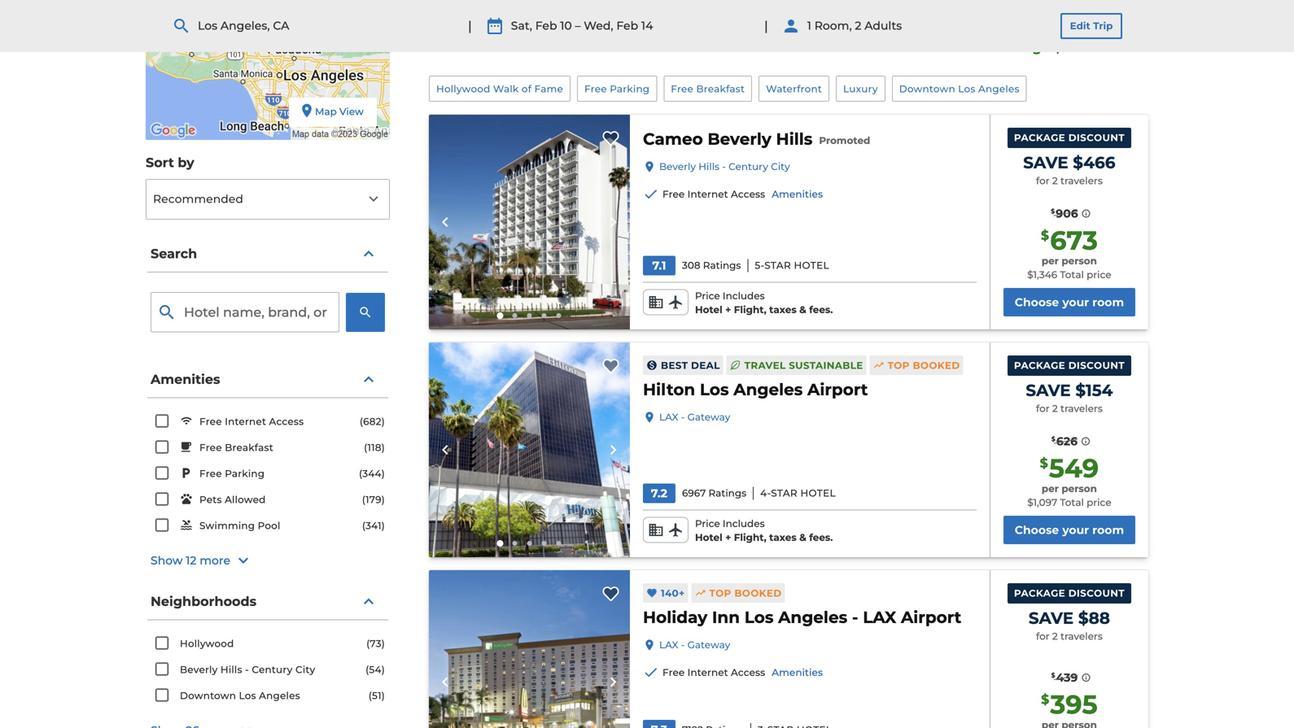 Task type: describe. For each thing, give the bounding box(es) containing it.
1 vertical spatial access
[[269, 416, 304, 428]]

7.1
[[653, 259, 666, 273]]

3 for 2 travelers from the top
[[1036, 631, 1103, 643]]

hilton los angeles airport element
[[643, 379, 868, 402]]

access for 395
[[731, 667, 765, 679]]

1 vertical spatial beverly
[[659, 161, 696, 173]]

total for 673
[[1060, 269, 1084, 281]]

sustainable
[[789, 360, 864, 371]]

0 horizontal spatial century
[[252, 664, 293, 676]]

2 for 549
[[1053, 403, 1058, 415]]

package for 549
[[1014, 360, 1066, 372]]

0 horizontal spatial top booked
[[710, 588, 782, 599]]

5-star hotel
[[755, 260, 830, 272]]

+ for 673
[[726, 304, 731, 316]]

photo carousel region for 673
[[429, 115, 630, 330]]

3 discount from the top
[[1069, 588, 1125, 600]]

0 vertical spatial downtown los angeles
[[899, 83, 1020, 95]]

0 horizontal spatial downtown
[[180, 690, 236, 702]]

discount for 673
[[1069, 132, 1125, 144]]

cameo beverly hills
[[643, 129, 813, 149]]

los angeles, ca
[[198, 19, 289, 33]]

140+
[[661, 588, 685, 599]]

0 horizontal spatial beverly hills - century city
[[180, 664, 315, 676]]

waterfront
[[766, 83, 822, 95]]

free down cameo
[[663, 189, 685, 200]]

flight, inside your price includes hotel + flight, taxes & fees.
[[1017, 39, 1060, 55]]

0 vertical spatial beverly hills - century city
[[659, 161, 790, 173]]

$466
[[1073, 153, 1116, 173]]

discount for 549
[[1069, 360, 1125, 372]]

your
[[1054, 25, 1077, 37]]

edit
[[1070, 20, 1091, 32]]

ratings for 549
[[709, 488, 747, 500]]

free down free internet access
[[199, 442, 222, 454]]

1 horizontal spatial top booked
[[888, 360, 960, 371]]

package discount for 549
[[1014, 360, 1125, 372]]

price inside your price includes hotel + flight, taxes & fees.
[[1080, 25, 1104, 37]]

–
[[575, 19, 581, 33]]

price includes hotel + flight, taxes & fees. for 673
[[695, 290, 833, 316]]

property building image for 395
[[429, 571, 630, 729]]

adults
[[865, 19, 902, 33]]

best deal
[[661, 360, 720, 371]]

go to image #3 image for 673
[[527, 314, 532, 318]]

per for 673
[[1042, 255, 1059, 267]]

flight, for 549
[[734, 532, 767, 544]]

inn
[[712, 608, 740, 628]]

1 horizontal spatial free parking
[[585, 83, 650, 95]]

view
[[340, 106, 364, 118]]

0 vertical spatial city
[[771, 161, 790, 173]]

| for 1 room, 2 adults
[[764, 18, 768, 34]]

search button
[[147, 236, 388, 273]]

549
[[1049, 453, 1099, 485]]

(73)
[[366, 638, 385, 650]]

amenities for 395
[[772, 667, 823, 679]]

1 room, 2 adults
[[807, 19, 902, 33]]

your for 549
[[1063, 524, 1090, 538]]

0 vertical spatial downtown
[[899, 83, 956, 95]]

1 horizontal spatial booked
[[913, 360, 960, 371]]

save $154
[[1026, 381, 1113, 401]]

$ 395
[[1041, 689, 1098, 721]]

906
[[1056, 207, 1078, 221]]

1 gateway from the top
[[688, 412, 731, 424]]

room,
[[815, 19, 852, 33]]

626
[[1057, 435, 1078, 449]]

(344)
[[359, 468, 385, 480]]

1 horizontal spatial airport
[[901, 608, 962, 628]]

for 2 travelers for 549
[[1036, 403, 1103, 415]]

save $88
[[1029, 609, 1111, 629]]

recommended
[[153, 192, 243, 206]]

2 vertical spatial save
[[1029, 609, 1074, 629]]

1 horizontal spatial century
[[729, 161, 769, 173]]

property building image for 673
[[429, 115, 630, 330]]

$ for 549
[[1040, 456, 1048, 471]]

best
[[661, 360, 688, 371]]

$ 439
[[1051, 671, 1078, 685]]

$154
[[1076, 381, 1113, 401]]

1 vertical spatial free parking
[[199, 468, 265, 480]]

travel sustainable
[[745, 360, 864, 371]]

go to image #4 image for 673
[[542, 314, 547, 318]]

neighborhoods button
[[147, 584, 388, 621]]

access for 673
[[731, 189, 765, 200]]

$ 626
[[1052, 435, 1078, 449]]

edit trip button
[[1061, 13, 1123, 39]]

$88
[[1079, 609, 1111, 629]]

amenities for 673
[[772, 189, 823, 200]]

person for 673
[[1062, 255, 1097, 267]]

angeles,
[[221, 19, 270, 33]]

2 for 673
[[1053, 175, 1058, 187]]

beverly inside 'element'
[[708, 129, 772, 149]]

go to image #4 image for 549
[[542, 542, 547, 546]]

holiday inn los angeles - lax airport
[[643, 608, 962, 628]]

free internet access
[[199, 416, 304, 428]]

go to image #5 image for 673
[[556, 314, 561, 318]]

1
[[807, 19, 812, 33]]

| for sat, feb 10 – wed, feb 14
[[468, 18, 472, 34]]

pets allowed
[[199, 494, 266, 506]]

sat, feb 10 – wed, feb 14
[[511, 19, 653, 33]]

0 horizontal spatial downtown los angeles
[[180, 690, 300, 702]]

hilton
[[643, 380, 695, 400]]

+ for 549
[[726, 532, 731, 544]]

deal
[[691, 360, 720, 371]]

package discount for 673
[[1014, 132, 1125, 144]]

star for 673
[[765, 260, 791, 272]]

choose your room for 549
[[1015, 524, 1124, 538]]

hills inside 'element'
[[776, 129, 813, 149]]

1 lax - gateway from the top
[[659, 412, 731, 424]]

hotels
[[455, 34, 495, 50]]

0 horizontal spatial city
[[296, 664, 315, 676]]

$ 673 per person $1,346 total price
[[1028, 225, 1112, 281]]

star for 549
[[771, 488, 798, 500]]

fees. for 673
[[809, 304, 833, 316]]

$ for 439
[[1051, 672, 1056, 680]]

1 vertical spatial booked
[[735, 588, 782, 599]]

0 vertical spatial airport
[[808, 380, 868, 400]]

price for 549
[[695, 518, 720, 530]]

6967
[[682, 488, 706, 500]]

$ for 906
[[1051, 208, 1055, 215]]

752 hotels near
[[429, 34, 528, 50]]

price for 549
[[1087, 497, 1112, 509]]

3 travelers from the top
[[1061, 631, 1103, 643]]

choose your room button for 549
[[1004, 516, 1136, 545]]

$ for 395
[[1041, 692, 1050, 708]]

photo carousel region for 549
[[429, 343, 630, 558]]

luxury
[[843, 83, 878, 95]]

your price includes hotel + flight, taxes & fees.
[[965, 25, 1149, 55]]

0 horizontal spatial parking
[[225, 468, 265, 480]]

sat,
[[511, 19, 532, 33]]

holiday inn los angeles - lax airport element
[[643, 607, 962, 630]]

2 vertical spatial lax
[[659, 640, 679, 651]]

price for 673
[[1087, 269, 1112, 281]]

0 vertical spatial parking
[[610, 83, 650, 95]]

308 ratings
[[682, 260, 741, 272]]

free down amenities dropdown button
[[199, 416, 222, 428]]

go to image #2 image for 673
[[513, 314, 517, 318]]

1 vertical spatial internet
[[225, 416, 266, 428]]

save for 673
[[1024, 153, 1069, 173]]

308
[[682, 260, 701, 272]]

1 vertical spatial breakfast
[[225, 442, 273, 454]]

trip
[[1094, 20, 1113, 32]]

free up pets
[[199, 468, 222, 480]]

cameo
[[643, 129, 703, 149]]

free up cameo
[[671, 83, 694, 95]]

1 horizontal spatial free breakfast
[[671, 83, 745, 95]]

swimming pool
[[199, 520, 281, 532]]

show 12 more button
[[151, 552, 385, 571]]

673
[[1050, 225, 1098, 257]]

choose your room for 673
[[1015, 296, 1124, 310]]



Task type: locate. For each thing, give the bounding box(es) containing it.
0 vertical spatial lax - gateway
[[659, 412, 731, 424]]

0 horizontal spatial hills
[[221, 664, 242, 676]]

2 gateway from the top
[[688, 640, 731, 651]]

sort by
[[146, 155, 194, 171]]

access
[[731, 189, 765, 200], [269, 416, 304, 428], [731, 667, 765, 679]]

0 vertical spatial price
[[1080, 25, 1104, 37]]

1 discount from the top
[[1069, 132, 1125, 144]]

2 choose your room from the top
[[1015, 524, 1124, 538]]

2 total from the top
[[1060, 497, 1084, 509]]

-
[[722, 161, 726, 173], [681, 412, 685, 424], [852, 608, 859, 628], [681, 640, 685, 651], [245, 664, 249, 676]]

1 property building image from the top
[[429, 115, 630, 330]]

hills down cameo beverly hills
[[699, 161, 720, 173]]

1 vertical spatial airport
[[901, 608, 962, 628]]

room down the $ 673 per person $1,346 total price
[[1093, 296, 1124, 310]]

save left $154
[[1026, 381, 1071, 401]]

gateway down inn
[[688, 640, 731, 651]]

price down 308 ratings at the right top
[[695, 290, 720, 302]]

10
[[560, 19, 572, 33]]

1 choose from the top
[[1015, 296, 1059, 310]]

0 vertical spatial property building image
[[429, 115, 630, 330]]

for down save $88 on the bottom right
[[1036, 631, 1050, 643]]

for for 549
[[1036, 403, 1050, 415]]

(51)
[[369, 690, 385, 702]]

star right 6967 ratings
[[771, 488, 798, 500]]

0 vertical spatial for 2 travelers
[[1036, 175, 1103, 187]]

1 vertical spatial parking
[[225, 468, 265, 480]]

2 choose from the top
[[1015, 524, 1059, 538]]

package discount up save $154
[[1014, 360, 1125, 372]]

0 vertical spatial breakfast
[[697, 83, 745, 95]]

person inside the $ 673 per person $1,346 total price
[[1062, 255, 1097, 267]]

$ inside $ 549 per person $1,097 total price
[[1040, 456, 1048, 471]]

1 horizontal spatial hills
[[699, 161, 720, 173]]

show 12 more
[[151, 554, 230, 568]]

2 price includes hotel + flight, taxes & fees. from the top
[[695, 518, 833, 544]]

by
[[178, 155, 194, 171]]

0 vertical spatial person
[[1062, 255, 1097, 267]]

go to image #4 image
[[542, 314, 547, 318], [542, 542, 547, 546]]

neighborhoods
[[151, 594, 257, 610]]

room for 549
[[1093, 524, 1124, 538]]

more
[[200, 554, 230, 568]]

star right 308 ratings at the right top
[[765, 260, 791, 272]]

4-star hotel
[[761, 488, 836, 500]]

1 vertical spatial package discount
[[1014, 360, 1125, 372]]

go to image #1 image
[[497, 313, 504, 319], [497, 541, 504, 547]]

pool
[[258, 520, 281, 532]]

amenities button
[[147, 362, 388, 399]]

2
[[855, 19, 862, 33], [1053, 175, 1058, 187], [1053, 403, 1058, 415], [1053, 631, 1058, 643]]

show
[[151, 554, 183, 568]]

allowed
[[225, 494, 266, 506]]

person down the 906
[[1062, 255, 1097, 267]]

price includes hotel + flight, taxes & fees. down 5-
[[695, 290, 833, 316]]

hollywood for hollywood
[[180, 638, 234, 650]]

2 room from the top
[[1093, 524, 1124, 538]]

+ inside your price includes hotel + flight, taxes & fees.
[[1005, 39, 1013, 55]]

parking
[[610, 83, 650, 95], [225, 468, 265, 480]]

1 go to image #4 image from the top
[[542, 314, 547, 318]]

0 vertical spatial go to image #4 image
[[542, 314, 547, 318]]

$ left 626
[[1052, 435, 1056, 443]]

travelers for 549
[[1061, 403, 1103, 415]]

1 vertical spatial for 2 travelers
[[1036, 403, 1103, 415]]

fees. down 5-star hotel
[[809, 304, 833, 316]]

1 vertical spatial go to image #1 image
[[497, 541, 504, 547]]

travel
[[745, 360, 786, 371]]

free right fame
[[585, 83, 607, 95]]

includes down 5-
[[723, 290, 765, 302]]

per inside $ 549 per person $1,097 total price
[[1042, 483, 1059, 495]]

1 vertical spatial city
[[296, 664, 315, 676]]

2 photo carousel region from the top
[[429, 343, 630, 558]]

heart icon image
[[646, 588, 658, 599]]

hotel
[[965, 39, 1001, 55], [794, 260, 830, 272], [695, 304, 723, 316], [801, 488, 836, 500], [695, 532, 723, 544]]

1 vertical spatial save
[[1026, 381, 1071, 401]]

total for 549
[[1060, 497, 1084, 509]]

3 photo carousel region from the top
[[429, 571, 630, 729]]

internet down cameo beverly hills
[[688, 189, 728, 200]]

go to image #2 image for 549
[[513, 542, 517, 546]]

free internet access amenities for 673
[[663, 189, 823, 200]]

walk
[[493, 83, 519, 95]]

$ left 439 at right
[[1051, 672, 1056, 680]]

free breakfast down free internet access
[[199, 442, 273, 454]]

downtown
[[899, 83, 956, 95], [180, 690, 236, 702]]

0 vertical spatial hollywood
[[436, 83, 491, 95]]

14
[[641, 19, 653, 33]]

free parking up pets allowed
[[199, 468, 265, 480]]

1 horizontal spatial |
[[764, 18, 768, 34]]

package up save $154
[[1014, 360, 1066, 372]]

& down the trip
[[1104, 39, 1113, 55]]

flight, down 5-
[[734, 304, 767, 316]]

1 horizontal spatial breakfast
[[697, 83, 745, 95]]

amenities down cameo beverly hills - promoted 'element'
[[772, 189, 823, 200]]

1 vertical spatial amenities
[[151, 371, 220, 387]]

access down cameo beverly hills - promoted 'element'
[[731, 189, 765, 200]]

1 horizontal spatial beverly hills - century city
[[659, 161, 790, 173]]

(179)
[[362, 494, 385, 506]]

0 horizontal spatial feb
[[535, 19, 557, 33]]

sort
[[146, 155, 174, 171]]

go to image #1 image for 673
[[497, 313, 504, 319]]

price includes hotel + flight, taxes & fees. for 549
[[695, 518, 833, 544]]

0 vertical spatial per
[[1042, 255, 1059, 267]]

price down 6967 ratings
[[695, 518, 720, 530]]

hotel inside your price includes hotel + flight, taxes & fees.
[[965, 39, 1001, 55]]

price down 673
[[1087, 269, 1112, 281]]

1 | from the left
[[468, 18, 472, 34]]

taxes for 549
[[770, 532, 797, 544]]

1 go to image #2 image from the top
[[513, 314, 517, 318]]

beverly down cameo
[[659, 161, 696, 173]]

your
[[1063, 296, 1090, 310], [1063, 524, 1090, 538]]

for 2 travelers
[[1036, 175, 1103, 187], [1036, 403, 1103, 415], [1036, 631, 1103, 643]]

0 vertical spatial free breakfast
[[671, 83, 745, 95]]

map view
[[315, 106, 364, 118]]

0 vertical spatial go to image #5 image
[[556, 314, 561, 318]]

2 vertical spatial access
[[731, 667, 765, 679]]

& down 5-star hotel
[[800, 304, 807, 316]]

2 property building image from the top
[[429, 571, 630, 729]]

3 for from the top
[[1036, 631, 1050, 643]]

2 your from the top
[[1063, 524, 1090, 538]]

2 for 395
[[1053, 631, 1058, 643]]

1 vertical spatial choose
[[1015, 524, 1059, 538]]

price includes hotel + flight, taxes & fees.
[[695, 290, 833, 316], [695, 518, 833, 544]]

1 vertical spatial travelers
[[1061, 403, 1103, 415]]

(682)
[[360, 416, 385, 428]]

2 vertical spatial for 2 travelers
[[1036, 631, 1103, 643]]

pets
[[199, 494, 222, 506]]

fees.
[[1117, 39, 1149, 55], [809, 304, 833, 316], [809, 532, 833, 544]]

2 vertical spatial package
[[1014, 588, 1066, 600]]

1 vertical spatial downtown
[[180, 690, 236, 702]]

$ left 549
[[1040, 456, 1048, 471]]

2 package from the top
[[1014, 360, 1066, 372]]

1 vertical spatial includes
[[723, 518, 765, 530]]

0 vertical spatial choose your room
[[1015, 296, 1124, 310]]

ca
[[273, 19, 289, 33]]

amenities up free internet access
[[151, 371, 220, 387]]

1 travelers from the top
[[1061, 175, 1103, 187]]

free internet access amenities
[[663, 189, 823, 200], [663, 667, 823, 679]]

0 vertical spatial top
[[888, 360, 910, 371]]

1 price includes hotel + flight, taxes & fees. from the top
[[695, 290, 833, 316]]

for 2 travelers down save $154
[[1036, 403, 1103, 415]]

$ for 673
[[1041, 228, 1050, 244]]

total inside the $ 673 per person $1,346 total price
[[1060, 269, 1084, 281]]

1 vertical spatial go to image #2 image
[[513, 542, 517, 546]]

2 for 2 travelers from the top
[[1036, 403, 1103, 415]]

gateway down hilton
[[688, 412, 731, 424]]

amenities
[[772, 189, 823, 200], [151, 371, 220, 387], [772, 667, 823, 679]]

& down 4-star hotel
[[800, 532, 807, 544]]

flight, down 4-
[[734, 532, 767, 544]]

breakfast up cameo beverly hills
[[697, 83, 745, 95]]

photo carousel region
[[429, 115, 630, 330], [429, 343, 630, 558], [429, 571, 630, 729]]

beverly right cameo
[[708, 129, 772, 149]]

1 horizontal spatial downtown los angeles
[[899, 83, 1020, 95]]

1 go to image #1 image from the top
[[497, 313, 504, 319]]

2 vertical spatial package discount
[[1014, 588, 1125, 600]]

Hotel name, brand, or keyword text field
[[151, 292, 340, 333]]

& for 549
[[800, 532, 807, 544]]

beverly down neighborhoods
[[180, 664, 218, 676]]

1 includes from the top
[[723, 290, 765, 302]]

2 discount from the top
[[1069, 360, 1125, 372]]

property building image
[[429, 115, 630, 330], [429, 571, 630, 729]]

1 vertical spatial top
[[710, 588, 732, 599]]

$ 549 per person $1,097 total price
[[1028, 453, 1112, 509]]

hills down 'waterfront' at the right top
[[776, 129, 813, 149]]

0 vertical spatial +
[[1005, 39, 1013, 55]]

3 package discount from the top
[[1014, 588, 1125, 600]]

6967 ratings
[[682, 488, 747, 500]]

1 person from the top
[[1062, 255, 1097, 267]]

|
[[468, 18, 472, 34], [764, 18, 768, 34]]

free down holiday
[[663, 667, 685, 679]]

2 down save $466
[[1053, 175, 1058, 187]]

package discount up save $466
[[1014, 132, 1125, 144]]

travelers down save $154
[[1061, 403, 1103, 415]]

$1,346
[[1028, 269, 1058, 281]]

internet down inn
[[688, 667, 728, 679]]

1 vertical spatial taxes
[[770, 304, 797, 316]]

recommended button
[[146, 179, 390, 220]]

your down the $ 673 per person $1,346 total price
[[1063, 296, 1090, 310]]

fees. inside your price includes hotel + flight, taxes & fees.
[[1117, 39, 1149, 55]]

(341)
[[362, 520, 385, 532]]

hills down neighborhoods
[[221, 664, 242, 676]]

1 vertical spatial +
[[726, 304, 731, 316]]

0 vertical spatial lax
[[659, 412, 679, 424]]

1 vertical spatial person
[[1062, 483, 1097, 495]]

1 room from the top
[[1093, 296, 1124, 310]]

$1,097
[[1028, 497, 1058, 509]]

0 vertical spatial discount
[[1069, 132, 1125, 144]]

century
[[729, 161, 769, 173], [252, 664, 293, 676]]

free internet access amenities for 395
[[663, 667, 823, 679]]

parking down 14
[[610, 83, 650, 95]]

go to image #3 image for 549
[[527, 542, 532, 546]]

2 price from the top
[[695, 518, 720, 530]]

includes
[[723, 290, 765, 302], [723, 518, 765, 530]]

+
[[1005, 39, 1013, 55], [726, 304, 731, 316], [726, 532, 731, 544]]

for for 673
[[1036, 175, 1050, 187]]

2 down save $88 on the bottom right
[[1053, 631, 1058, 643]]

hilton los angeles airport
[[643, 380, 868, 400]]

$ left 673
[[1041, 228, 1050, 244]]

go to image #2 image
[[513, 314, 517, 318], [513, 542, 517, 546]]

your for 673
[[1063, 296, 1090, 310]]

free internet access amenities down inn
[[663, 667, 823, 679]]

internet for 395
[[688, 667, 728, 679]]

wed,
[[584, 19, 614, 33]]

1 vertical spatial ratings
[[709, 488, 747, 500]]

feb
[[535, 19, 557, 33], [617, 19, 638, 33]]

access down amenities dropdown button
[[269, 416, 304, 428]]

price down 549
[[1087, 497, 1112, 509]]

amenities down holiday inn los angeles - lax airport element
[[772, 667, 823, 679]]

2 | from the left
[[764, 18, 768, 34]]

$ inside $ 395
[[1041, 692, 1050, 708]]

save for 549
[[1026, 381, 1071, 401]]

fees. down 4-star hotel
[[809, 532, 833, 544]]

2 vertical spatial discount
[[1069, 588, 1125, 600]]

1 vertical spatial free breakfast
[[199, 442, 273, 454]]

room down $ 549 per person $1,097 total price
[[1093, 524, 1124, 538]]

(118)
[[364, 442, 385, 454]]

travelers down save $466
[[1061, 175, 1103, 187]]

hollywood left walk
[[436, 83, 491, 95]]

taxes for 673
[[770, 304, 797, 316]]

1 horizontal spatial downtown
[[899, 83, 956, 95]]

2 travelers from the top
[[1061, 403, 1103, 415]]

1 for 2 travelers from the top
[[1036, 175, 1103, 187]]

$ 906
[[1051, 207, 1078, 221]]

0 vertical spatial hills
[[776, 129, 813, 149]]

of
[[522, 83, 532, 95]]

0 horizontal spatial beverly
[[180, 664, 218, 676]]

choose down $1,097
[[1015, 524, 1059, 538]]

0 vertical spatial taxes
[[1064, 39, 1100, 55]]

0 horizontal spatial breakfast
[[225, 442, 273, 454]]

5-
[[755, 260, 765, 272]]

0 horizontal spatial airport
[[808, 380, 868, 400]]

per up the $1,346
[[1042, 255, 1059, 267]]

feb left 14
[[617, 19, 638, 33]]

2 down save $154
[[1053, 403, 1058, 415]]

for 2 travelers for 673
[[1036, 175, 1103, 187]]

price inside the $ 673 per person $1,346 total price
[[1087, 269, 1112, 281]]

ratings right 6967
[[709, 488, 747, 500]]

top booked
[[888, 360, 960, 371], [710, 588, 782, 599]]

0 vertical spatial amenities
[[772, 189, 823, 200]]

internet down amenities dropdown button
[[225, 416, 266, 428]]

parking up allowed
[[225, 468, 265, 480]]

7.2
[[651, 487, 668, 501]]

go to image #1 image for 549
[[497, 541, 504, 547]]

1 price from the top
[[695, 290, 720, 302]]

439
[[1056, 671, 1078, 685]]

$ left 395
[[1041, 692, 1050, 708]]

752
[[429, 34, 452, 50]]

&
[[1104, 39, 1113, 55], [800, 304, 807, 316], [800, 532, 807, 544]]

includes for 549
[[723, 518, 765, 530]]

hollywood for hollywood walk of fame
[[436, 83, 491, 95]]

$ inside $ 626
[[1052, 435, 1056, 443]]

city left (54)
[[296, 664, 315, 676]]

free internet access amenities down cameo beverly hills - promoted 'element'
[[663, 189, 823, 200]]

go to image #5 image
[[556, 314, 561, 318], [556, 542, 561, 546]]

package for 673
[[1014, 132, 1066, 144]]

$
[[1051, 208, 1055, 215], [1041, 228, 1050, 244], [1052, 435, 1056, 443], [1040, 456, 1048, 471], [1051, 672, 1056, 680], [1041, 692, 1050, 708]]

3 package from the top
[[1014, 588, 1066, 600]]

1 vertical spatial price
[[1087, 269, 1112, 281]]

0 horizontal spatial free parking
[[199, 468, 265, 480]]

price for 673
[[695, 290, 720, 302]]

choose your room button for 673
[[1004, 288, 1136, 317]]

total right the $1,346
[[1060, 269, 1084, 281]]

taxes down edit
[[1064, 39, 1100, 55]]

choose for 673
[[1015, 296, 1059, 310]]

for down save $466
[[1036, 175, 1050, 187]]

total right $1,097
[[1060, 497, 1084, 509]]

$ for 626
[[1052, 435, 1056, 443]]

| up hotels at the top of the page
[[468, 18, 472, 34]]

0 vertical spatial price
[[695, 290, 720, 302]]

1 for from the top
[[1036, 175, 1050, 187]]

1 vertical spatial hills
[[699, 161, 720, 173]]

1 vertical spatial package
[[1014, 360, 1066, 372]]

package up save $466
[[1014, 132, 1066, 144]]

$ inside $ 439
[[1051, 672, 1056, 680]]

2 package discount from the top
[[1014, 360, 1125, 372]]

save
[[1024, 153, 1069, 173], [1026, 381, 1071, 401], [1029, 609, 1074, 629]]

1 package discount from the top
[[1014, 132, 1125, 144]]

1 vertical spatial property building image
[[429, 571, 630, 729]]

taxes down 5-star hotel
[[770, 304, 797, 316]]

1 horizontal spatial parking
[[610, 83, 650, 95]]

century down cameo beverly hills - promoted 'element'
[[729, 161, 769, 173]]

save left $88
[[1029, 609, 1074, 629]]

lax - gateway down hilton
[[659, 412, 731, 424]]

1 choose your room from the top
[[1015, 296, 1124, 310]]

star
[[765, 260, 791, 272], [771, 488, 798, 500]]

0 vertical spatial booked
[[913, 360, 960, 371]]

per up $1,097
[[1042, 483, 1059, 495]]

& for 673
[[800, 304, 807, 316]]

swimming
[[199, 520, 255, 532]]

2 vertical spatial fees.
[[809, 532, 833, 544]]

discount up $466
[[1069, 132, 1125, 144]]

0 vertical spatial save
[[1024, 153, 1069, 173]]

price inside $ 549 per person $1,097 total price
[[1087, 497, 1112, 509]]

person for 549
[[1062, 483, 1097, 495]]

2 go to image #3 image from the top
[[527, 542, 532, 546]]

2 includes from the top
[[723, 518, 765, 530]]

4-
[[761, 488, 771, 500]]

includes
[[1107, 25, 1149, 37]]

near
[[499, 34, 528, 50]]

includes for 673
[[723, 290, 765, 302]]

0 vertical spatial access
[[731, 189, 765, 200]]

total inside $ 549 per person $1,097 total price
[[1060, 497, 1084, 509]]

beverly hills - century city down cameo beverly hills
[[659, 161, 790, 173]]

1 vertical spatial hollywood
[[180, 638, 234, 650]]

person
[[1062, 255, 1097, 267], [1062, 483, 1097, 495]]

395
[[1051, 689, 1098, 721]]

2 choose your room button from the top
[[1004, 516, 1136, 545]]

| left 1
[[764, 18, 768, 34]]

2 go to image #1 image from the top
[[497, 541, 504, 547]]

2 lax - gateway from the top
[[659, 640, 731, 651]]

taxes
[[1064, 39, 1100, 55], [770, 304, 797, 316], [770, 532, 797, 544]]

1 vertical spatial total
[[1060, 497, 1084, 509]]

free parking
[[585, 83, 650, 95], [199, 468, 265, 480]]

1 vertical spatial free internet access amenities
[[663, 667, 823, 679]]

beverly
[[708, 129, 772, 149], [659, 161, 696, 173], [180, 664, 218, 676]]

0 horizontal spatial free breakfast
[[199, 442, 273, 454]]

1 per from the top
[[1042, 255, 1059, 267]]

1 horizontal spatial city
[[771, 161, 790, 173]]

1 photo carousel region from the top
[[429, 115, 630, 330]]

(54)
[[366, 664, 385, 676]]

discount up $88
[[1069, 588, 1125, 600]]

go to image #3 image
[[527, 314, 532, 318], [527, 542, 532, 546]]

fees. for 549
[[809, 532, 833, 544]]

free parking down the wed,
[[585, 83, 650, 95]]

internet for 673
[[688, 189, 728, 200]]

map
[[315, 106, 337, 118]]

2 go to image #2 image from the top
[[513, 542, 517, 546]]

cameo beverly hills - promoted element
[[643, 128, 871, 151]]

2 feb from the left
[[617, 19, 638, 33]]

edit trip
[[1070, 20, 1113, 32]]

2 vertical spatial photo carousel region
[[429, 571, 630, 729]]

1 your from the top
[[1063, 296, 1090, 310]]

2 vertical spatial for
[[1036, 631, 1050, 643]]

exterior view image
[[429, 343, 630, 558]]

hollywood down neighborhoods
[[180, 638, 234, 650]]

12
[[186, 554, 197, 568]]

airport
[[808, 380, 868, 400], [901, 608, 962, 628]]

2 go to image #4 image from the top
[[542, 542, 547, 546]]

city
[[771, 161, 790, 173], [296, 664, 315, 676]]

go to image #5 image for 549
[[556, 542, 561, 546]]

1 vertical spatial fees.
[[809, 304, 833, 316]]

$ inside $ 906
[[1051, 208, 1055, 215]]

flight, for 673
[[734, 304, 767, 316]]

price right your
[[1080, 25, 1104, 37]]

discount up $154
[[1069, 360, 1125, 372]]

2 per from the top
[[1042, 483, 1059, 495]]

1 horizontal spatial top
[[888, 360, 910, 371]]

1 free internet access amenities from the top
[[663, 189, 823, 200]]

includes down 4-
[[723, 518, 765, 530]]

0 vertical spatial go to image #2 image
[[513, 314, 517, 318]]

feb left 10
[[535, 19, 557, 33]]

top
[[888, 360, 910, 371], [710, 588, 732, 599]]

per inside the $ 673 per person $1,346 total price
[[1042, 255, 1059, 267]]

breakfast down free internet access
[[225, 442, 273, 454]]

1 horizontal spatial beverly
[[659, 161, 696, 173]]

0 vertical spatial your
[[1063, 296, 1090, 310]]

top right sustainable
[[888, 360, 910, 371]]

amenities inside dropdown button
[[151, 371, 220, 387]]

0 vertical spatial century
[[729, 161, 769, 173]]

0 vertical spatial go to image #1 image
[[497, 313, 504, 319]]

2 free internet access amenities from the top
[[663, 667, 823, 679]]

1 go to image #3 image from the top
[[527, 314, 532, 318]]

1 vertical spatial lax
[[863, 608, 897, 628]]

& inside your price includes hotel + flight, taxes & fees.
[[1104, 39, 1113, 55]]

holiday
[[643, 608, 708, 628]]

2 person from the top
[[1062, 483, 1097, 495]]

0 vertical spatial photo carousel region
[[429, 115, 630, 330]]

person inside $ 549 per person $1,097 total price
[[1062, 483, 1097, 495]]

2 vertical spatial travelers
[[1061, 631, 1103, 643]]

beverly hills - century city down neighborhoods dropdown button
[[180, 664, 315, 676]]

ratings right 308
[[703, 260, 741, 272]]

1 horizontal spatial hollywood
[[436, 83, 491, 95]]

2 right room,
[[855, 19, 862, 33]]

2 go to image #5 image from the top
[[556, 542, 561, 546]]

2 for from the top
[[1036, 403, 1050, 415]]

1 feb from the left
[[535, 19, 557, 33]]

room for 673
[[1093, 296, 1124, 310]]

1 vertical spatial choose your room button
[[1004, 516, 1136, 545]]

1 choose your room button from the top
[[1004, 288, 1136, 317]]

choose for 549
[[1015, 524, 1059, 538]]

2 horizontal spatial hills
[[776, 129, 813, 149]]

travelers for 673
[[1061, 175, 1103, 187]]

hollywood walk of fame
[[436, 83, 563, 95]]

choose your room
[[1015, 296, 1124, 310], [1015, 524, 1124, 538]]

1 package from the top
[[1014, 132, 1066, 144]]

taxes inside your price includes hotel + flight, taxes & fees.
[[1064, 39, 1100, 55]]

los
[[198, 19, 217, 33], [958, 83, 976, 95], [700, 380, 729, 400], [745, 608, 774, 628], [239, 690, 256, 702]]

$ inside the $ 673 per person $1,346 total price
[[1041, 228, 1050, 244]]

1 vertical spatial go to image #4 image
[[542, 542, 547, 546]]

1 total from the top
[[1060, 269, 1084, 281]]

package discount up save $88 on the bottom right
[[1014, 588, 1125, 600]]

your down $ 549 per person $1,097 total price
[[1063, 524, 1090, 538]]

city down cameo beverly hills - promoted 'element'
[[771, 161, 790, 173]]

1 vertical spatial price
[[695, 518, 720, 530]]

save $466
[[1024, 153, 1116, 173]]

1 go to image #5 image from the top
[[556, 314, 561, 318]]

fees. down includes
[[1117, 39, 1149, 55]]

ratings for 673
[[703, 260, 741, 272]]

price includes hotel + flight, taxes & fees. down 4-
[[695, 518, 833, 544]]

per for 549
[[1042, 483, 1059, 495]]



Task type: vqa. For each thing, say whether or not it's contained in the screenshot.
rightmost Reno Central - Airport (RNO)
no



